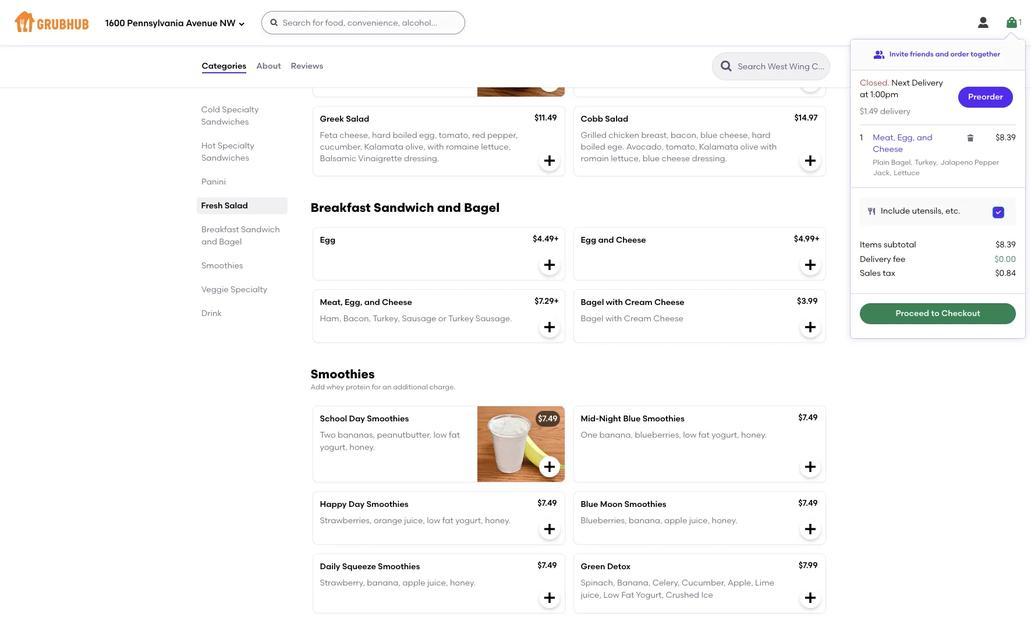 Task type: locate. For each thing, give the bounding box(es) containing it.
honey. inside two bananas, peanutbutter, low fat yogurt, honey.
[[350, 442, 375, 452]]

1 sandwiches from the top
[[201, 117, 249, 127]]

1:00pm
[[871, 90, 899, 100]]

egg, up bacon,
[[345, 297, 362, 307]]

0 horizontal spatial egg
[[320, 235, 336, 245]]

1 vertical spatial caesar
[[320, 68, 349, 78]]

0 vertical spatial yogurt,
[[712, 431, 739, 440]]

$8.39 up $0.00
[[996, 240, 1016, 250]]

1 horizontal spatial egg
[[581, 235, 596, 245]]

0 vertical spatial sandwich
[[374, 200, 434, 215]]

delivery
[[880, 106, 911, 116]]

kalamata left olive
[[699, 142, 739, 152]]

salad up parmesan, at top left
[[351, 28, 375, 38]]

breakfast sandwich and bagel down fresh salad tab
[[201, 225, 280, 247]]

detox
[[607, 562, 631, 572]]

bagel
[[892, 159, 911, 167], [464, 200, 500, 215], [219, 237, 242, 247], [581, 297, 604, 307], [581, 314, 604, 324]]

1 horizontal spatial delivery
[[912, 78, 943, 88]]

specialty down the smoothies tab at top
[[230, 285, 267, 295]]

1 vertical spatial specialty
[[217, 141, 254, 151]]

charge.
[[430, 383, 456, 391]]

salad
[[351, 28, 375, 38], [346, 114, 369, 124], [605, 114, 629, 124], [225, 201, 248, 211]]

2 cheese, from the left
[[720, 130, 750, 140]]

tomato, down bacon,
[[666, 142, 697, 152]]

1 horizontal spatial blue
[[623, 414, 641, 424]]

sandwiches for hot
[[201, 153, 249, 163]]

1 vertical spatial breakfast sandwich and bagel
[[201, 225, 280, 247]]

school day smoothies image
[[477, 407, 565, 482]]

1 vertical spatial 1
[[860, 133, 863, 143]]

sandwiches for cold
[[201, 117, 249, 127]]

$7.49
[[799, 413, 818, 423], [538, 414, 558, 424], [538, 499, 557, 508], [799, 499, 818, 508], [538, 561, 557, 571]]

blue left 'moon'
[[581, 500, 598, 510]]

2 horizontal spatial romaine
[[706, 45, 740, 55]]

etc.
[[946, 206, 961, 216]]

specialty inside hot specialty sandwiches
[[217, 141, 254, 151]]

1 vertical spatial bagel with cream cheese
[[581, 314, 684, 324]]

specialty right hot
[[217, 141, 254, 151]]

+
[[554, 234, 559, 244], [815, 234, 820, 244], [554, 296, 559, 306]]

meat, egg, and cheese link
[[873, 133, 933, 154]]

proceed to checkout button
[[860, 304, 1016, 324]]

sales tax
[[860, 268, 896, 278]]

fee
[[893, 254, 906, 264]]

and inside the invite friends and order together button
[[936, 50, 949, 58]]

caesar
[[320, 28, 349, 38], [320, 68, 349, 78]]

2 vertical spatial romaine
[[446, 142, 479, 152]]

0 horizontal spatial delivery
[[860, 254, 891, 264]]

low right the blueberries,
[[683, 431, 697, 440]]

smoothies up whey
[[311, 367, 375, 381]]

0 horizontal spatial kalamata
[[364, 142, 404, 152]]

and inside breakfast sandwich and bagel tab
[[201, 237, 217, 247]]

lettuce, inside tomato, carrot, cucumber, with romaine lettuce, balsamic vinaigrette.
[[741, 45, 771, 55]]

yogurt,
[[712, 431, 739, 440], [320, 442, 348, 452], [456, 516, 483, 526]]

2 horizontal spatial yogurt,
[[712, 431, 739, 440]]

romaine inside tomato, carrot, cucumber, with romaine lettuce, balsamic vinaigrette.
[[706, 45, 740, 55]]

breakfast
[[311, 200, 371, 215], [201, 225, 239, 235]]

day
[[349, 414, 365, 424], [349, 500, 365, 510]]

tomato, left red
[[439, 130, 470, 140]]

0 vertical spatial egg,
[[898, 133, 915, 143]]

vinaigrette.
[[619, 57, 664, 66]]

romaine down parmesan, at top left
[[377, 57, 410, 66]]

breakfast sandwich and bagel tab
[[201, 224, 283, 248]]

sandwich down fresh salad tab
[[241, 225, 280, 235]]

invite
[[890, 50, 909, 58]]

fat
[[622, 590, 634, 600]]

1 vertical spatial tomato,
[[666, 142, 697, 152]]

1 vertical spatial sandwich
[[241, 225, 280, 235]]

pepper
[[975, 159, 1000, 167]]

banana, for night
[[600, 431, 633, 440]]

invite friends and order together button
[[874, 44, 1001, 65]]

fat
[[449, 431, 460, 440], [699, 431, 710, 440], [442, 516, 454, 526]]

plain bagel turkey
[[873, 159, 937, 167]]

salad for caesar salad
[[351, 28, 375, 38]]

meat, egg, and cheese up bacon,
[[320, 297, 412, 307]]

breakfast down "fresh salad"
[[201, 225, 239, 235]]

delivery up sales tax
[[860, 254, 891, 264]]

salad up the chicken
[[605, 114, 629, 124]]

1 horizontal spatial sandwich
[[374, 200, 434, 215]]

tomato, carrot, cucumber, with romaine lettuce, balsamic vinaigrette. button
[[574, 21, 826, 96]]

cold specialty sandwiches
[[201, 105, 259, 127]]

0 vertical spatial blue
[[701, 130, 718, 140]]

sandwiches down cold
[[201, 117, 249, 127]]

2 kalamata from the left
[[699, 142, 739, 152]]

1 horizontal spatial apple
[[664, 516, 687, 526]]

0 horizontal spatial meat,
[[320, 297, 343, 307]]

hard up olive
[[752, 130, 771, 140]]

1 horizontal spatial breakfast
[[311, 200, 371, 215]]

smoothies up veggie
[[201, 261, 243, 271]]

1 horizontal spatial breakfast sandwich and bagel
[[311, 200, 500, 215]]

yogurt, for strawberries, orange juice, low fat yogurt, honey.
[[456, 516, 483, 526]]

cheese, down greek salad
[[340, 130, 370, 140]]

1 horizontal spatial egg,
[[898, 133, 915, 143]]

smoothies up the blueberries,
[[643, 414, 685, 424]]

1 vertical spatial breakfast
[[201, 225, 239, 235]]

$3.99
[[797, 296, 818, 306]]

cucumber,
[[682, 579, 726, 588]]

sandwich down vinaigrette
[[374, 200, 434, 215]]

0 horizontal spatial apple
[[403, 579, 426, 588]]

1 horizontal spatial romaine
[[446, 142, 479, 152]]

juice,
[[404, 516, 425, 526], [689, 516, 710, 526], [427, 579, 448, 588], [581, 590, 602, 600]]

romaine up search icon
[[706, 45, 740, 55]]

boiled down grilled
[[581, 142, 606, 152]]

specialty right cold
[[222, 105, 259, 115]]

mid-
[[581, 414, 599, 424]]

strawberry,
[[320, 579, 365, 588]]

avocado,
[[627, 142, 664, 152]]

0 horizontal spatial sandwich
[[241, 225, 280, 235]]

salad right greek
[[346, 114, 369, 124]]

0 vertical spatial day
[[349, 414, 365, 424]]

turkey up lettuce
[[915, 159, 937, 167]]

happy
[[320, 500, 347, 510]]

cheese inside tooltip
[[873, 145, 903, 154]]

0 vertical spatial banana,
[[600, 431, 633, 440]]

cream
[[625, 297, 653, 307], [624, 314, 652, 324]]

romaine down red
[[446, 142, 479, 152]]

1 horizontal spatial cheese,
[[720, 130, 750, 140]]

turkey right or
[[448, 314, 474, 324]]

include utensils, etc.
[[881, 206, 961, 216]]

0 vertical spatial cream
[[625, 297, 653, 307]]

1 horizontal spatial turkey
[[915, 159, 937, 167]]

egg
[[320, 235, 336, 245], [581, 235, 596, 245]]

0 vertical spatial turkey
[[915, 159, 937, 167]]

breakfast sandwich and bagel down vinaigrette
[[311, 200, 500, 215]]

2 sandwiches from the top
[[201, 153, 249, 163]]

sandwiches down hot
[[201, 153, 249, 163]]

1 horizontal spatial tomato,
[[666, 142, 697, 152]]

apple down daily squeeze smoothies
[[403, 579, 426, 588]]

and
[[936, 50, 949, 58], [917, 133, 933, 143], [437, 200, 461, 215], [598, 235, 614, 245], [201, 237, 217, 247], [364, 297, 380, 307]]

main navigation navigation
[[0, 0, 1031, 45]]

dressing. inside feta cheese, hard boiled egg, tomato, red pepper, cucumber, kalamata olive, with romaine lettuce, balsamic vinaigrette dressing.
[[404, 154, 439, 164]]

0 horizontal spatial dressing.
[[351, 68, 386, 78]]

0 vertical spatial 1
[[1019, 17, 1022, 27]]

caesar down croutons,
[[320, 68, 349, 78]]

subtotal
[[884, 240, 917, 250]]

parmesan,
[[361, 45, 403, 55]]

0 horizontal spatial cucumber,
[[320, 142, 362, 152]]

0 vertical spatial breakfast
[[311, 200, 371, 215]]

$7.49 for strawberry, banana, apple juice, honey.
[[538, 561, 557, 571]]

lime
[[755, 579, 775, 588]]

tomato,
[[581, 45, 613, 55]]

avenue
[[186, 18, 218, 28]]

1 horizontal spatial kalamata
[[699, 142, 739, 152]]

strawberries,
[[320, 516, 372, 526]]

fat for juice,
[[442, 516, 454, 526]]

dressing. inside grilled chicken breast, bacon, blue cheese, hard boiled ege. avocado, tomato, kalamata olive with romain lettuce, blue cheese dressing.
[[692, 154, 727, 164]]

1 inside 'button'
[[1019, 17, 1022, 27]]

romaine inside feta cheese, hard boiled egg, tomato, red pepper, cucumber, kalamata olive, with romaine lettuce, balsamic vinaigrette dressing.
[[446, 142, 479, 152]]

svg image inside 1 'button'
[[1005, 16, 1019, 30]]

low right peanutbutter,
[[434, 431, 447, 440]]

$8.39 up pepper
[[996, 133, 1016, 143]]

additional
[[393, 383, 428, 391]]

0 horizontal spatial blue
[[581, 500, 598, 510]]

1 horizontal spatial blue
[[701, 130, 718, 140]]

sandwiches inside hot specialty sandwiches
[[201, 153, 249, 163]]

svg image
[[1005, 16, 1019, 30], [269, 18, 279, 27], [543, 74, 556, 88], [803, 74, 817, 88], [867, 207, 877, 216], [995, 209, 1002, 216], [543, 258, 556, 272], [543, 320, 556, 334], [543, 460, 556, 474], [543, 522, 556, 536]]

1 vertical spatial day
[[349, 500, 365, 510]]

lettuce, inside grilled chicken breast, bacon, blue cheese, hard boiled ege. avocado, tomato, kalamata olive with romain lettuce, blue cheese dressing.
[[611, 154, 641, 164]]

0 horizontal spatial breakfast
[[201, 225, 239, 235]]

0 horizontal spatial breakfast sandwich and bagel
[[201, 225, 280, 247]]

breakfast sandwich and bagel inside tab
[[201, 225, 280, 247]]

1 vertical spatial apple
[[403, 579, 426, 588]]

1 vertical spatial banana,
[[629, 516, 663, 526]]

lettuce, up 'search west wing cafe - penn ave' search field
[[741, 45, 771, 55]]

lettuce, down 'pepper,'
[[481, 142, 511, 152]]

1 vertical spatial sandwiches
[[201, 153, 249, 163]]

boiled up olive,
[[393, 130, 417, 140]]

lettuce, down "house" at the top left of the page
[[412, 57, 442, 66]]

1 horizontal spatial cucumber,
[[644, 45, 686, 55]]

0 horizontal spatial cheese,
[[340, 130, 370, 140]]

juice, inside "spinach, banana, celery, cucumber, apple, lime juice, low fat yogurt, crushed ice"
[[581, 590, 602, 600]]

1 caesar from the top
[[320, 28, 349, 38]]

egg,
[[898, 133, 915, 143], [345, 297, 362, 307]]

cheese, up olive
[[720, 130, 750, 140]]

meat, up ham,
[[320, 297, 343, 307]]

dressing. inside shredded parmesan, house croutons, with romaine lettuce, caesar dressing.
[[351, 68, 386, 78]]

with
[[688, 45, 705, 55], [359, 57, 375, 66], [428, 142, 444, 152], [761, 142, 777, 152], [606, 297, 623, 307], [606, 314, 622, 324]]

cucumber,
[[644, 45, 686, 55], [320, 142, 362, 152]]

drink
[[201, 309, 222, 319]]

honey.
[[741, 431, 767, 440], [350, 442, 375, 452], [485, 516, 511, 526], [712, 516, 738, 526], [450, 579, 476, 588]]

low right orange at the bottom
[[427, 516, 441, 526]]

egg, up plain bagel turkey
[[898, 133, 915, 143]]

sandwiches inside cold specialty sandwiches
[[201, 117, 249, 127]]

breakfast down balsamic
[[311, 200, 371, 215]]

$0.00
[[995, 254, 1016, 264]]

happy day smoothies
[[320, 500, 409, 510]]

low for juice,
[[427, 516, 441, 526]]

low for peanutbutter,
[[434, 431, 447, 440]]

cucumber, inside tomato, carrot, cucumber, with romaine lettuce, balsamic vinaigrette.
[[644, 45, 686, 55]]

1 vertical spatial cream
[[624, 314, 652, 324]]

tomato, inside feta cheese, hard boiled egg, tomato, red pepper, cucumber, kalamata olive, with romaine lettuce, balsamic vinaigrette dressing.
[[439, 130, 470, 140]]

romaine inside shredded parmesan, house croutons, with romaine lettuce, caesar dressing.
[[377, 57, 410, 66]]

delivery right next
[[912, 78, 943, 88]]

0 vertical spatial boiled
[[393, 130, 417, 140]]

veggie
[[201, 285, 228, 295]]

about button
[[256, 45, 282, 87]]

1 kalamata from the left
[[364, 142, 404, 152]]

tooltip containing closed
[[851, 33, 1026, 338]]

2 egg from the left
[[581, 235, 596, 245]]

boiled
[[393, 130, 417, 140], [581, 142, 606, 152]]

meat, egg, and cheese up plain bagel turkey
[[873, 133, 933, 154]]

1 vertical spatial boiled
[[581, 142, 606, 152]]

banana, down daily squeeze smoothies
[[367, 579, 401, 588]]

people icon image
[[874, 49, 885, 61]]

hard up vinaigrette
[[372, 130, 391, 140]]

0 vertical spatial delivery
[[912, 78, 943, 88]]

kalamata inside grilled chicken breast, bacon, blue cheese, hard boiled ege. avocado, tomato, kalamata olive with romain lettuce, blue cheese dressing.
[[699, 142, 739, 152]]

cobb
[[581, 114, 603, 124]]

2 vertical spatial specialty
[[230, 285, 267, 295]]

1 horizontal spatial yogurt,
[[456, 516, 483, 526]]

0 horizontal spatial 1
[[860, 133, 863, 143]]

green
[[581, 562, 605, 572]]

items
[[860, 240, 882, 250]]

two bananas, peanutbutter, low fat yogurt, honey.
[[320, 431, 460, 452]]

cucumber, up 'vinaigrette.'
[[644, 45, 686, 55]]

1
[[1019, 17, 1022, 27], [860, 133, 863, 143]]

lettuce,
[[741, 45, 771, 55], [412, 57, 442, 66], [481, 142, 511, 152], [611, 154, 641, 164]]

1 horizontal spatial hard
[[752, 130, 771, 140]]

1 vertical spatial romaine
[[377, 57, 410, 66]]

blue right bacon,
[[701, 130, 718, 140]]

0 vertical spatial bagel with cream cheese
[[581, 297, 685, 307]]

tooltip
[[851, 33, 1026, 338]]

caesar up shredded
[[320, 28, 349, 38]]

hard
[[372, 130, 391, 140], [752, 130, 771, 140]]

yogurt, for one banana, blueberries, low fat yogurt, honey.
[[712, 431, 739, 440]]

tomato, carrot, cucumber, with romaine lettuce, balsamic vinaigrette.
[[581, 45, 771, 66]]

2 vertical spatial yogurt,
[[456, 516, 483, 526]]

blue
[[623, 414, 641, 424], [581, 500, 598, 510]]

1 vertical spatial delivery
[[860, 254, 891, 264]]

1 vertical spatial $8.39
[[996, 240, 1016, 250]]

0 horizontal spatial boiled
[[393, 130, 417, 140]]

0 vertical spatial cucumber,
[[644, 45, 686, 55]]

smoothies inside tab
[[201, 261, 243, 271]]

$11.49
[[535, 113, 557, 123]]

ege.
[[608, 142, 625, 152]]

olive,
[[406, 142, 426, 152]]

0 horizontal spatial hard
[[372, 130, 391, 140]]

1 horizontal spatial meat,
[[873, 133, 896, 143]]

egg for egg and cheese
[[581, 235, 596, 245]]

spinach, banana, celery, cucumber, apple, lime juice, low fat yogurt, crushed ice
[[581, 579, 775, 600]]

banana, down night
[[600, 431, 633, 440]]

low
[[434, 431, 447, 440], [683, 431, 697, 440], [427, 516, 441, 526]]

1 vertical spatial turkey
[[448, 314, 474, 324]]

1 horizontal spatial meat, egg, and cheese
[[873, 133, 933, 154]]

low inside two bananas, peanutbutter, low fat yogurt, honey.
[[434, 431, 447, 440]]

meat,
[[873, 133, 896, 143], [320, 297, 343, 307]]

romain
[[581, 154, 609, 164]]

olive
[[741, 142, 759, 152]]

1 vertical spatial blue
[[581, 500, 598, 510]]

smoothies up two bananas, peanutbutter, low fat yogurt, honey.
[[367, 414, 409, 424]]

0 vertical spatial romaine
[[706, 45, 740, 55]]

1 hard from the left
[[372, 130, 391, 140]]

1 $8.39 from the top
[[996, 133, 1016, 143]]

0 vertical spatial apple
[[664, 516, 687, 526]]

$7.49 for blueberries, banana, apple juice, honey.
[[799, 499, 818, 508]]

0 horizontal spatial romaine
[[377, 57, 410, 66]]

egg and cheese
[[581, 235, 646, 245]]

with inside shredded parmesan, house croutons, with romaine lettuce, caesar dressing.
[[359, 57, 375, 66]]

smoothies inside smoothies add whey protein for an additional charge.
[[311, 367, 375, 381]]

blue down the avocado,
[[643, 154, 660, 164]]

specialty
[[222, 105, 259, 115], [217, 141, 254, 151], [230, 285, 267, 295]]

salad right fresh
[[225, 201, 248, 211]]

0 horizontal spatial yogurt,
[[320, 442, 348, 452]]

0 horizontal spatial blue
[[643, 154, 660, 164]]

blue right night
[[623, 414, 641, 424]]

fat inside two bananas, peanutbutter, low fat yogurt, honey.
[[449, 431, 460, 440]]

1 cheese, from the left
[[340, 130, 370, 140]]

meat, up plain
[[873, 133, 896, 143]]

delivery
[[912, 78, 943, 88], [860, 254, 891, 264]]

banana, down blue moon smoothies
[[629, 516, 663, 526]]

dressing. right cheese
[[692, 154, 727, 164]]

2 caesar from the top
[[320, 68, 349, 78]]

Search West Wing Cafe - Penn Ave search field
[[737, 61, 826, 72]]

0 vertical spatial meat, egg, and cheese
[[873, 133, 933, 154]]

2 horizontal spatial dressing.
[[692, 154, 727, 164]]

yogurt,
[[636, 590, 664, 600]]

2 bagel with cream cheese from the top
[[581, 314, 684, 324]]

caesar salad
[[320, 28, 375, 38]]

bagel inside tooltip
[[892, 159, 911, 167]]

svg image
[[977, 16, 991, 30], [238, 20, 245, 27], [966, 133, 976, 143], [543, 154, 556, 168], [803, 154, 817, 168], [803, 258, 817, 272], [803, 320, 817, 334], [803, 460, 817, 474], [803, 522, 817, 536], [543, 591, 556, 605], [803, 591, 817, 605]]

2 vertical spatial banana,
[[367, 579, 401, 588]]

2 hard from the left
[[752, 130, 771, 140]]

Search for food, convenience, alcohol... search field
[[261, 11, 465, 34]]

cheese,
[[340, 130, 370, 140], [720, 130, 750, 140]]

kalamata up vinaigrette
[[364, 142, 404, 152]]

0 vertical spatial tomato,
[[439, 130, 470, 140]]

0 vertical spatial specialty
[[222, 105, 259, 115]]

dressing. down parmesan, at top left
[[351, 68, 386, 78]]

daily
[[320, 562, 340, 572]]

1 vertical spatial yogurt,
[[320, 442, 348, 452]]

utensils,
[[912, 206, 944, 216]]

0 vertical spatial sandwiches
[[201, 117, 249, 127]]

dressing.
[[351, 68, 386, 78], [404, 154, 439, 164], [692, 154, 727, 164]]

0 vertical spatial $8.39
[[996, 133, 1016, 143]]

yogurt, inside two bananas, peanutbutter, low fat yogurt, honey.
[[320, 442, 348, 452]]

0 horizontal spatial tomato,
[[439, 130, 470, 140]]

dressing. down olive,
[[404, 154, 439, 164]]

honey. for two bananas, peanutbutter, low fat yogurt, honey.
[[350, 442, 375, 452]]

cucumber, up balsamic
[[320, 142, 362, 152]]

search icon image
[[720, 59, 734, 73]]

1 horizontal spatial 1
[[1019, 17, 1022, 27]]

include
[[881, 206, 910, 216]]

.
[[888, 78, 890, 88]]

checkout
[[942, 309, 981, 319]]

1 egg from the left
[[320, 235, 336, 245]]

1 horizontal spatial dressing.
[[404, 154, 439, 164]]

drink tab
[[201, 308, 283, 320]]

1 vertical spatial cucumber,
[[320, 142, 362, 152]]

sandwich
[[374, 200, 434, 215], [241, 225, 280, 235]]

lettuce, down ege.
[[611, 154, 641, 164]]

hot specialty sandwiches
[[201, 141, 254, 163]]

salad for cobb salad
[[605, 114, 629, 124]]

day up bananas,
[[349, 414, 365, 424]]

hot
[[201, 141, 215, 151]]

0 vertical spatial caesar
[[320, 28, 349, 38]]

honey. for one banana, blueberries, low fat yogurt, honey.
[[741, 431, 767, 440]]

specialty for veggie specialty
[[230, 285, 267, 295]]

specialty inside cold specialty sandwiches
[[222, 105, 259, 115]]

0 horizontal spatial egg,
[[345, 297, 362, 307]]

apple down blue moon smoothies
[[664, 516, 687, 526]]

+ for $4.49
[[554, 234, 559, 244]]

day up strawberries,
[[349, 500, 365, 510]]

tomato, inside grilled chicken breast, bacon, blue cheese, hard boiled ege. avocado, tomato, kalamata olive with romain lettuce, blue cheese dressing.
[[666, 142, 697, 152]]

1 horizontal spatial boiled
[[581, 142, 606, 152]]

salad for greek salad
[[346, 114, 369, 124]]



Task type: describe. For each thing, give the bounding box(es) containing it.
1 vertical spatial egg,
[[345, 297, 362, 307]]

feta
[[320, 130, 338, 140]]

tax
[[883, 268, 896, 278]]

bacon,
[[343, 314, 371, 324]]

0 vertical spatial blue
[[623, 414, 641, 424]]

or
[[438, 314, 447, 324]]

fat for peanutbutter,
[[449, 431, 460, 440]]

croutons,
[[320, 57, 357, 66]]

blueberries, banana, apple juice, honey.
[[581, 516, 738, 526]]

0 vertical spatial breakfast sandwich and bagel
[[311, 200, 500, 215]]

blueberries,
[[635, 431, 681, 440]]

sales
[[860, 268, 881, 278]]

shredded parmesan, house croutons, with romaine lettuce, caesar dressing.
[[320, 45, 442, 78]]

svg image inside tooltip
[[966, 133, 976, 143]]

egg, inside tooltip
[[898, 133, 915, 143]]

ice
[[701, 590, 713, 600]]

reviews button
[[290, 45, 324, 87]]

spinach,
[[581, 579, 615, 588]]

pennsylvania
[[127, 18, 184, 28]]

with inside grilled chicken breast, bacon, blue cheese, hard boiled ege. avocado, tomato, kalamata olive with romain lettuce, blue cheese dressing.
[[761, 142, 777, 152]]

balsamic
[[581, 57, 618, 66]]

daily squeeze smoothies
[[320, 562, 420, 572]]

celery,
[[653, 579, 680, 588]]

honey. for strawberries, orange juice, low fat yogurt, honey.
[[485, 516, 511, 526]]

to
[[932, 309, 940, 319]]

1 vertical spatial meat,
[[320, 297, 343, 307]]

bananas,
[[338, 431, 375, 440]]

next
[[892, 78, 910, 88]]

proceed to checkout
[[896, 309, 981, 319]]

day for happy
[[349, 500, 365, 510]]

apple for blue moon smoothies
[[664, 516, 687, 526]]

veggie specialty tab
[[201, 284, 283, 296]]

with inside feta cheese, hard boiled egg, tomato, red pepper, cucumber, kalamata olive, with romaine lettuce, balsamic vinaigrette dressing.
[[428, 142, 444, 152]]

kalamata inside feta cheese, hard boiled egg, tomato, red pepper, cucumber, kalamata olive, with romaine lettuce, balsamic vinaigrette dressing.
[[364, 142, 404, 152]]

1600 pennsylvania avenue nw
[[105, 18, 236, 28]]

specialty for cold specialty sandwiches
[[222, 105, 259, 115]]

house
[[405, 45, 429, 55]]

fresh salad
[[201, 201, 248, 211]]

lettuce, inside feta cheese, hard boiled egg, tomato, red pepper, cucumber, kalamata olive, with romaine lettuce, balsamic vinaigrette dressing.
[[481, 142, 511, 152]]

cold
[[201, 105, 220, 115]]

about
[[256, 61, 281, 71]]

greek
[[320, 114, 344, 124]]

banana, for moon
[[629, 516, 663, 526]]

hard inside feta cheese, hard boiled egg, tomato, red pepper, cucumber, kalamata olive, with romaine lettuce, balsamic vinaigrette dressing.
[[372, 130, 391, 140]]

apple for daily squeeze smoothies
[[403, 579, 426, 588]]

orange
[[374, 516, 402, 526]]

caesar inside shredded parmesan, house croutons, with romaine lettuce, caesar dressing.
[[320, 68, 349, 78]]

vinaigrette
[[358, 154, 402, 164]]

closed . next delivery at 1:00pm
[[860, 78, 943, 100]]

sausage
[[402, 314, 437, 324]]

turkey,
[[373, 314, 400, 324]]

0 horizontal spatial meat, egg, and cheese
[[320, 297, 412, 307]]

items subtotal
[[860, 240, 917, 250]]

0 vertical spatial meat,
[[873, 133, 896, 143]]

hot specialty sandwiches tab
[[201, 140, 283, 164]]

ham, bacon, turkey, sausage or turkey sausage.
[[320, 314, 512, 324]]

sandwich inside tab
[[241, 225, 280, 235]]

plain
[[873, 159, 890, 167]]

feta cheese, hard boiled egg, tomato, red pepper, cucumber, kalamata olive, with romaine lettuce, balsamic vinaigrette dressing.
[[320, 130, 518, 164]]

1 inside tooltip
[[860, 133, 863, 143]]

smoothies up blueberries, banana, apple juice, honey.
[[625, 500, 667, 510]]

at
[[860, 90, 869, 100]]

smoothies tab
[[201, 260, 283, 272]]

categories button
[[201, 45, 247, 87]]

breakfast inside breakfast sandwich and bagel
[[201, 225, 239, 235]]

yogurt, for two bananas, peanutbutter, low fat yogurt, honey.
[[320, 442, 348, 452]]

$0.84
[[996, 268, 1016, 278]]

+ for $4.99
[[815, 234, 820, 244]]

boiled inside feta cheese, hard boiled egg, tomato, red pepper, cucumber, kalamata olive, with romaine lettuce, balsamic vinaigrette dressing.
[[393, 130, 417, 140]]

$4.99 +
[[794, 234, 820, 244]]

egg,
[[419, 130, 437, 140]]

fat for blueberries,
[[699, 431, 710, 440]]

jack
[[873, 169, 890, 177]]

mid-night blue smoothies
[[581, 414, 685, 424]]

meat, egg, and cheese inside tooltip
[[873, 133, 933, 154]]

cheese
[[662, 154, 690, 164]]

grilled
[[581, 130, 607, 140]]

low for blueberries,
[[683, 431, 697, 440]]

jalapeno pepper jack
[[873, 159, 1000, 177]]

turkey inside tooltip
[[915, 159, 937, 167]]

red
[[472, 130, 485, 140]]

peanutbutter,
[[377, 431, 432, 440]]

specialty for hot specialty sandwiches
[[217, 141, 254, 151]]

school
[[320, 414, 347, 424]]

for
[[372, 383, 381, 391]]

caesar salad image
[[477, 21, 565, 96]]

one banana, blueberries, low fat yogurt, honey.
[[581, 431, 767, 440]]

cheese, inside grilled chicken breast, bacon, blue cheese, hard boiled ege. avocado, tomato, kalamata olive with romain lettuce, blue cheese dressing.
[[720, 130, 750, 140]]

strawberry, banana, apple juice, honey.
[[320, 579, 476, 588]]

blueberries,
[[581, 516, 627, 526]]

2 $8.39 from the top
[[996, 240, 1016, 250]]

reviews
[[291, 61, 323, 71]]

low
[[604, 590, 620, 600]]

and inside the meat, egg, and cheese link
[[917, 133, 933, 143]]

with inside tomato, carrot, cucumber, with romaine lettuce, balsamic vinaigrette.
[[688, 45, 705, 55]]

1 bagel with cream cheese from the top
[[581, 297, 685, 307]]

apple,
[[728, 579, 753, 588]]

add
[[311, 383, 325, 391]]

proceed
[[896, 309, 930, 319]]

1 vertical spatial blue
[[643, 154, 660, 164]]

+ for $7.29
[[554, 296, 559, 306]]

smoothies up orange at the bottom
[[367, 500, 409, 510]]

balsamic
[[320, 154, 356, 164]]

fresh salad tab
[[201, 200, 283, 212]]

panini tab
[[201, 176, 283, 188]]

veggie specialty
[[201, 285, 267, 295]]

cheese, inside feta cheese, hard boiled egg, tomato, red pepper, cucumber, kalamata olive, with romaine lettuce, balsamic vinaigrette dressing.
[[340, 130, 370, 140]]

$7.49 for strawberries, orange juice, low fat yogurt, honey.
[[538, 499, 557, 508]]

greek salad
[[320, 114, 369, 124]]

0 horizontal spatial turkey
[[448, 314, 474, 324]]

1600
[[105, 18, 125, 28]]

smoothies up strawberry, banana, apple juice, honey.
[[378, 562, 420, 572]]

$4.49
[[533, 234, 554, 244]]

pepper,
[[487, 130, 518, 140]]

$7.99
[[799, 561, 818, 571]]

squeeze
[[342, 562, 376, 572]]

banana, for squeeze
[[367, 579, 401, 588]]

carrot,
[[615, 45, 642, 55]]

delivery inside closed . next delivery at 1:00pm
[[912, 78, 943, 88]]

$1.49 delivery
[[860, 106, 911, 116]]

bacon,
[[671, 130, 699, 140]]

cucumber, inside feta cheese, hard boiled egg, tomato, red pepper, cucumber, kalamata olive, with romaine lettuce, balsamic vinaigrette dressing.
[[320, 142, 362, 152]]

smoothies add whey protein for an additional charge.
[[311, 367, 456, 391]]

protein
[[346, 383, 370, 391]]

boiled inside grilled chicken breast, bacon, blue cheese, hard boiled ege. avocado, tomato, kalamata olive with romain lettuce, blue cheese dressing.
[[581, 142, 606, 152]]

day for school
[[349, 414, 365, 424]]

preorder button
[[959, 87, 1013, 108]]

cold specialty sandwiches tab
[[201, 104, 283, 128]]

lettuce, inside shredded parmesan, house croutons, with romaine lettuce, caesar dressing.
[[412, 57, 442, 66]]

$4.99
[[794, 234, 815, 244]]

egg for egg
[[320, 235, 336, 245]]

bagel inside tab
[[219, 237, 242, 247]]

$7.29 +
[[535, 296, 559, 306]]

cobb salad
[[581, 114, 629, 124]]

$7.49 for one banana, blueberries, low fat yogurt, honey.
[[799, 413, 818, 423]]

salad inside tab
[[225, 201, 248, 211]]

banana,
[[617, 579, 651, 588]]

hard inside grilled chicken breast, bacon, blue cheese, hard boiled ege. avocado, tomato, kalamata olive with romain lettuce, blue cheese dressing.
[[752, 130, 771, 140]]



Task type: vqa. For each thing, say whether or not it's contained in the screenshot.
the leftmost 1
yes



